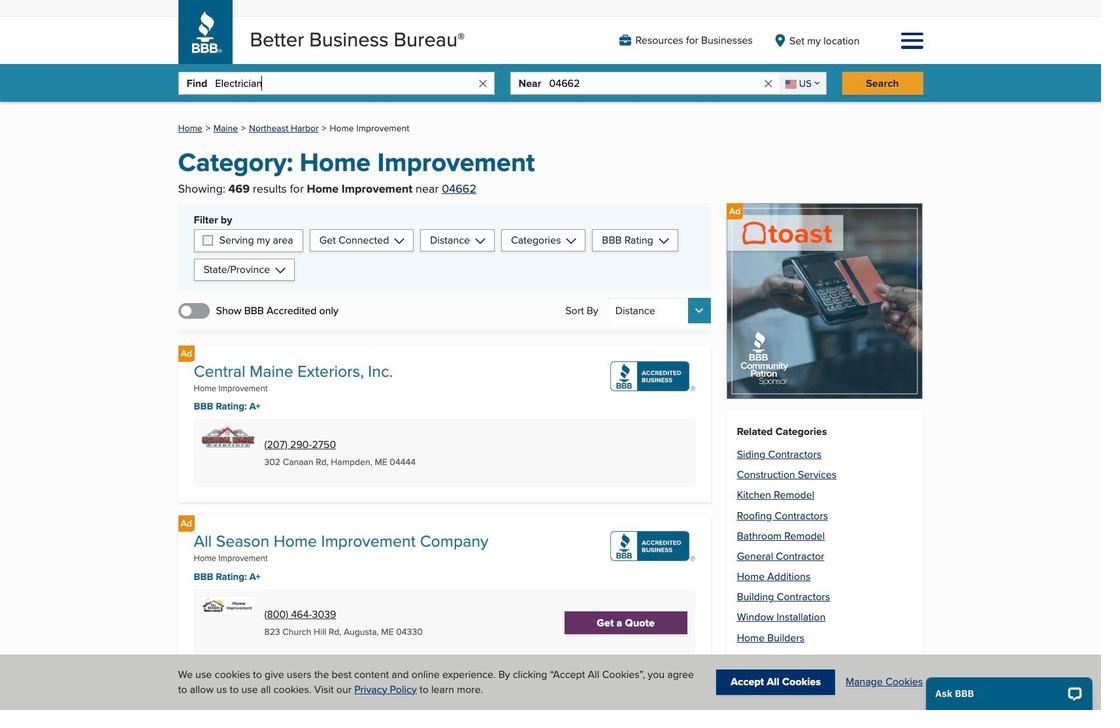 Task type: describe. For each thing, give the bounding box(es) containing it.
clear search image for the "businesses, charities, category" "search box"
[[477, 78, 489, 89]]

toast bbb community patron sponsor image
[[727, 203, 923, 399]]



Task type: locate. For each thing, give the bounding box(es) containing it.
1 vertical spatial accredited business image
[[611, 532, 696, 562]]

2 accredited business image from the top
[[611, 532, 696, 562]]

2 clear search image from the left
[[763, 78, 775, 89]]

0 horizontal spatial clear search image
[[477, 78, 489, 89]]

city, state or zip field
[[550, 73, 763, 94]]

1 accredited business image from the top
[[611, 362, 696, 392]]

None button
[[609, 298, 711, 324]]

businesses, charities, category search field
[[215, 73, 477, 94]]

clear search image for city, state or zip field
[[763, 78, 775, 89]]

0 vertical spatial accredited business image
[[611, 362, 696, 392]]

clear search image
[[477, 78, 489, 89], [763, 78, 775, 89]]

None field
[[780, 73, 826, 94]]

1 clear search image from the left
[[477, 78, 489, 89]]

75 state street bbb community patron sponsor image
[[727, 671, 923, 711]]

accredited business image
[[611, 362, 696, 392], [611, 532, 696, 562]]

1 horizontal spatial clear search image
[[763, 78, 775, 89]]



Task type: vqa. For each thing, say whether or not it's contained in the screenshot.
for to the right
no



